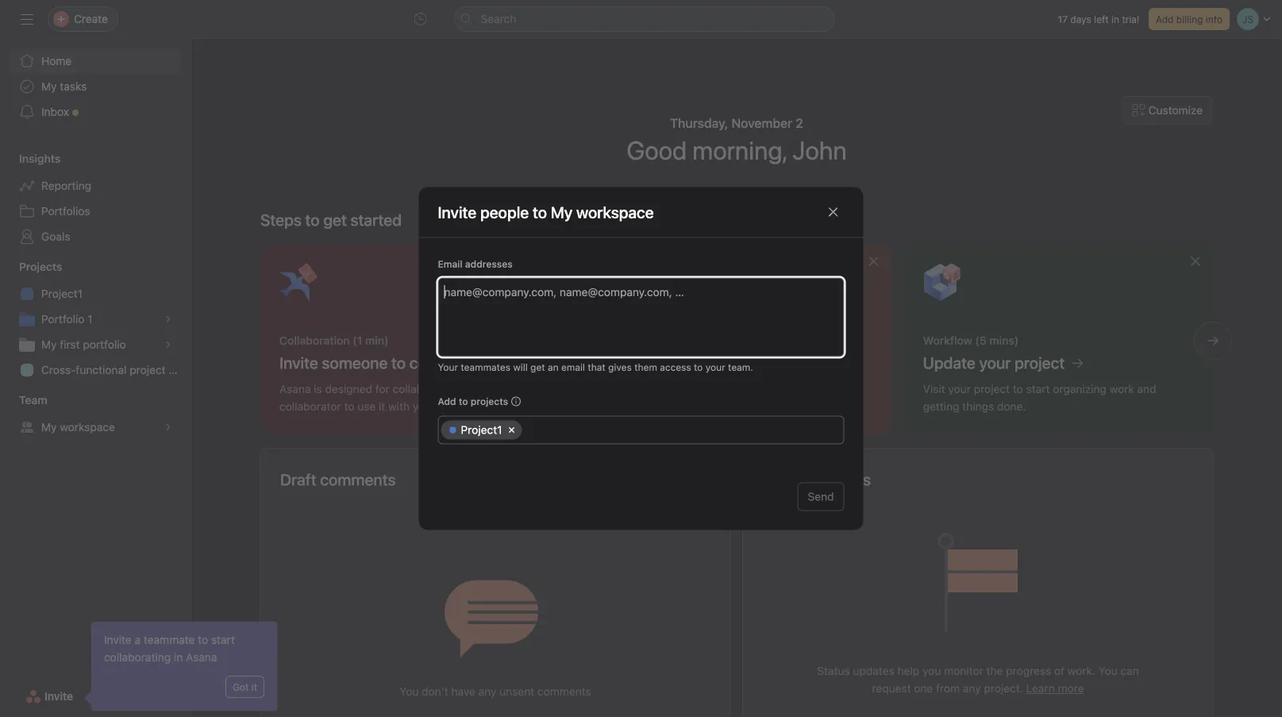 Task type: vqa. For each thing, say whether or not it's contained in the screenshot.
Mark complete image to the bottom
no



Task type: describe. For each thing, give the bounding box(es) containing it.
teammates
[[461, 362, 511, 373]]

addresses
[[465, 259, 513, 270]]

insights
[[19, 152, 61, 165]]

my workspace
[[551, 203, 654, 221]]

monitor
[[944, 664, 984, 677]]

portfolio 1 link
[[10, 307, 181, 332]]

one
[[914, 682, 933, 695]]

don't
[[422, 685, 448, 698]]

2
[[796, 116, 804, 131]]

project1 inside project1 link
[[41, 287, 83, 300]]

info
[[1206, 14, 1223, 25]]

search
[[481, 12, 517, 25]]

learn more
[[1027, 682, 1085, 695]]

invite people to my workspace
[[438, 203, 654, 221]]

your
[[706, 362, 726, 373]]

my for my workspace
[[41, 421, 57, 434]]

them
[[635, 362, 658, 373]]

my workspace
[[41, 421, 115, 434]]

in inside invite a teammate to start collaborating in asana got it
[[174, 651, 183, 664]]

inbox
[[41, 105, 69, 118]]

search list box
[[454, 6, 835, 32]]

scroll card carousel right image
[[1207, 334, 1220, 347]]

insights element
[[0, 145, 191, 253]]

request
[[872, 682, 911, 695]]

my tasks link
[[10, 74, 181, 99]]

of
[[1055, 664, 1065, 677]]

add to projects
[[438, 396, 508, 407]]

project1 row
[[441, 421, 841, 444]]

invite a teammate to start collaborating in asana tooltip
[[87, 622, 277, 711]]

project.
[[984, 682, 1024, 695]]

teams element
[[0, 386, 191, 443]]

customize
[[1149, 104, 1203, 117]]

portfolio
[[41, 313, 85, 326]]

add for add to projects
[[438, 396, 456, 407]]

cross-functional project plan
[[41, 363, 190, 376]]

that
[[588, 362, 606, 373]]

to inside invite a teammate to start collaborating in asana got it
[[198, 633, 208, 646]]

work.
[[1068, 664, 1096, 677]]

access
[[660, 362, 691, 373]]

projects element
[[0, 253, 191, 386]]

send
[[808, 490, 834, 503]]

project1 inside "project1" cell
[[461, 423, 502, 436]]

project
[[130, 363, 166, 376]]

home link
[[10, 48, 181, 74]]

my workspace link
[[10, 415, 181, 440]]

search button
[[454, 6, 835, 32]]

to left your at the bottom
[[694, 362, 703, 373]]

portfolios
[[41, 205, 90, 218]]

email
[[438, 259, 463, 270]]

learn more link
[[1027, 682, 1085, 695]]

john
[[793, 135, 847, 165]]

team
[[19, 394, 47, 407]]

your teammates will get an email that gives them access to your team.
[[438, 362, 754, 373]]

portfolios link
[[10, 199, 181, 224]]

email
[[562, 362, 585, 373]]

Add to projects text field
[[528, 421, 540, 440]]

help
[[898, 664, 920, 677]]

can
[[1121, 664, 1139, 677]]

hide sidebar image
[[21, 13, 33, 25]]

people
[[480, 203, 529, 221]]

steps
[[260, 210, 302, 229]]

unsent
[[500, 685, 535, 698]]

good
[[627, 135, 687, 165]]

you don't have any unsent comments
[[400, 685, 591, 698]]

project1 link
[[10, 281, 181, 307]]

more information image
[[512, 397, 521, 406]]

status
[[817, 664, 850, 677]]

asana
[[186, 651, 217, 664]]

my for my first portfolio
[[41, 338, 57, 351]]

cross-
[[41, 363, 76, 376]]

updates
[[853, 664, 895, 677]]

invite button
[[15, 682, 84, 711]]

cross-functional project plan link
[[10, 357, 190, 383]]

name@company.com, name@company.com, … text field
[[444, 282, 696, 301]]

billing
[[1177, 14, 1204, 25]]



Task type: locate. For each thing, give the bounding box(es) containing it.
my left first
[[41, 338, 57, 351]]

your
[[438, 362, 458, 373]]

to up asana
[[198, 633, 208, 646]]

1 vertical spatial project1
[[461, 423, 502, 436]]

learn
[[1027, 682, 1055, 695]]

invite
[[438, 203, 477, 221], [104, 633, 132, 646], [45, 690, 73, 703]]

get started
[[323, 210, 402, 229]]

send button
[[798, 482, 845, 511]]

plan
[[169, 363, 190, 376]]

functional
[[76, 363, 127, 376]]

a
[[135, 633, 141, 646]]

invite inside invite a teammate to start collaborating in asana got it
[[104, 633, 132, 646]]

0 vertical spatial project1
[[41, 287, 83, 300]]

thursday,
[[670, 116, 729, 131]]

add for add billing info
[[1156, 14, 1174, 25]]

days
[[1071, 14, 1092, 25]]

you
[[1099, 664, 1118, 677], [400, 685, 419, 698]]

add
[[1156, 14, 1174, 25], [438, 396, 456, 407]]

got it button
[[225, 676, 264, 698]]

2 horizontal spatial invite
[[438, 203, 477, 221]]

1 horizontal spatial invite
[[104, 633, 132, 646]]

0 vertical spatial my
[[41, 80, 57, 93]]

got
[[233, 681, 249, 693]]

add billing info button
[[1149, 8, 1230, 30]]

my inside global element
[[41, 80, 57, 93]]

invite inside dialog
[[438, 203, 477, 221]]

0 horizontal spatial project1
[[41, 287, 83, 300]]

goals link
[[10, 224, 181, 249]]

inbox link
[[10, 99, 181, 125]]

morning,
[[693, 135, 787, 165]]

portfolio
[[83, 338, 126, 351]]

in right the left
[[1112, 14, 1120, 25]]

tasks
[[60, 80, 87, 93]]

1 vertical spatial my
[[41, 338, 57, 351]]

draft comments
[[280, 470, 396, 489]]

1 horizontal spatial project1
[[461, 423, 502, 436]]

any right have on the bottom of the page
[[479, 685, 497, 698]]

1 horizontal spatial add
[[1156, 14, 1174, 25]]

you left can
[[1099, 664, 1118, 677]]

first
[[60, 338, 80, 351]]

project1 down 'projects'
[[461, 423, 502, 436]]

invite for invite
[[45, 690, 73, 703]]

teammate
[[144, 633, 195, 646]]

projects
[[19, 260, 62, 273]]

my first portfolio link
[[10, 332, 181, 357]]

2 vertical spatial invite
[[45, 690, 73, 703]]

from
[[936, 682, 960, 695]]

1 horizontal spatial you
[[1099, 664, 1118, 677]]

add inside invite people to my workspace dialog
[[438, 396, 456, 407]]

get
[[531, 362, 545, 373]]

team button
[[0, 392, 47, 408]]

you left the 'don't'
[[400, 685, 419, 698]]

invite inside button
[[45, 690, 73, 703]]

you
[[923, 664, 941, 677]]

reporting
[[41, 179, 91, 192]]

1 vertical spatial invite
[[104, 633, 132, 646]]

0 vertical spatial add
[[1156, 14, 1174, 25]]

add billing info
[[1156, 14, 1223, 25]]

projects
[[471, 396, 508, 407]]

an
[[548, 362, 559, 373]]

project1 up the portfolio
[[41, 287, 83, 300]]

2 vertical spatial my
[[41, 421, 57, 434]]

workspace
[[60, 421, 115, 434]]

to right people
[[533, 203, 547, 221]]

my
[[41, 80, 57, 93], [41, 338, 57, 351], [41, 421, 57, 434]]

my down the team
[[41, 421, 57, 434]]

comments
[[538, 685, 591, 698]]

team.
[[728, 362, 754, 373]]

0 vertical spatial in
[[1112, 14, 1120, 25]]

17 days left in trial
[[1058, 14, 1140, 25]]

you inside status updates help you monitor the progress of work. you can request one from any project.
[[1099, 664, 1118, 677]]

add inside button
[[1156, 14, 1174, 25]]

0 horizontal spatial any
[[479, 685, 497, 698]]

invite for invite people to my workspace
[[438, 203, 477, 221]]

close this dialog image
[[827, 206, 840, 218]]

17
[[1058, 14, 1068, 25]]

status updates help you monitor the progress of work. you can request one from any project.
[[817, 664, 1139, 695]]

reporting link
[[10, 173, 181, 199]]

projects button
[[0, 259, 62, 275]]

1
[[88, 313, 93, 326]]

my for my tasks
[[41, 80, 57, 93]]

1 vertical spatial you
[[400, 685, 419, 698]]

to right steps
[[305, 210, 320, 229]]

1 vertical spatial in
[[174, 651, 183, 664]]

thursday, november 2 good morning, john
[[627, 116, 847, 165]]

invite for invite a teammate to start collaborating in asana got it
[[104, 633, 132, 646]]

status updates
[[763, 470, 871, 489]]

0 vertical spatial you
[[1099, 664, 1118, 677]]

customize button
[[1123, 96, 1214, 125]]

in down teammate
[[174, 651, 183, 664]]

it
[[252, 681, 257, 693]]

0 horizontal spatial invite
[[45, 690, 73, 703]]

0 horizontal spatial you
[[400, 685, 419, 698]]

project1
[[41, 287, 83, 300], [461, 423, 502, 436]]

will
[[513, 362, 528, 373]]

my inside the projects element
[[41, 338, 57, 351]]

start
[[211, 633, 235, 646]]

portfolio 1
[[41, 313, 93, 326]]

add left billing
[[1156, 14, 1174, 25]]

1 vertical spatial add
[[438, 396, 456, 407]]

any inside status updates help you monitor the progress of work. you can request one from any project.
[[963, 682, 981, 695]]

insights button
[[0, 151, 61, 167]]

0 horizontal spatial in
[[174, 651, 183, 664]]

project1 cell
[[441, 421, 522, 440]]

the
[[987, 664, 1003, 677]]

my left the tasks
[[41, 80, 57, 93]]

any down monitor
[[963, 682, 981, 695]]

0 vertical spatial invite
[[438, 203, 477, 221]]

goals
[[41, 230, 70, 243]]

to left 'projects'
[[459, 396, 468, 407]]

left
[[1094, 14, 1109, 25]]

add down your
[[438, 396, 456, 407]]

1 my from the top
[[41, 80, 57, 93]]

collaborating
[[104, 651, 171, 664]]

my inside teams element
[[41, 421, 57, 434]]

my first portfolio
[[41, 338, 126, 351]]

more
[[1058, 682, 1085, 695]]

have
[[451, 685, 476, 698]]

1 horizontal spatial any
[[963, 682, 981, 695]]

trial
[[1123, 14, 1140, 25]]

invite people to my workspace dialog
[[419, 187, 864, 530]]

3 my from the top
[[41, 421, 57, 434]]

november
[[732, 116, 793, 131]]

global element
[[0, 39, 191, 134]]

gives
[[608, 362, 632, 373]]

0 horizontal spatial add
[[438, 396, 456, 407]]

steps to get started
[[260, 210, 402, 229]]

home
[[41, 54, 72, 68]]

to
[[533, 203, 547, 221], [305, 210, 320, 229], [694, 362, 703, 373], [459, 396, 468, 407], [198, 633, 208, 646]]

progress
[[1006, 664, 1052, 677]]

1 horizontal spatial in
[[1112, 14, 1120, 25]]

invite a teammate to start collaborating in asana got it
[[104, 633, 257, 693]]

2 my from the top
[[41, 338, 57, 351]]



